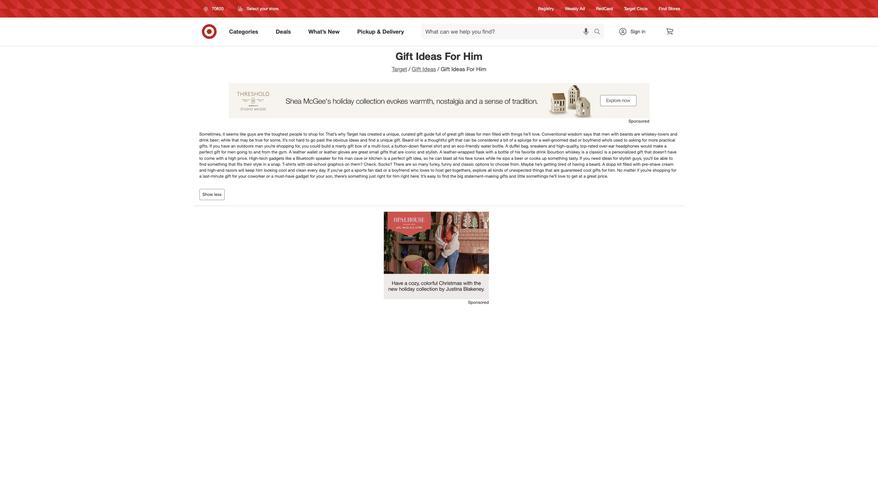 Task type: locate. For each thing, give the bounding box(es) containing it.
easy
[[428, 174, 436, 179]]

/ right target link
[[409, 66, 411, 73]]

leather down build
[[324, 150, 337, 155]]

sign in
[[631, 28, 646, 34]]

1 vertical spatial he'll
[[550, 174, 557, 179]]

1 vertical spatial things
[[533, 168, 544, 173]]

target left has
[[347, 132, 358, 137]]

who
[[411, 168, 419, 173]]

considered
[[478, 138, 499, 143]]

1 he from the left
[[429, 156, 434, 161]]

need
[[591, 156, 601, 161]]

if right gifts.
[[210, 144, 212, 149]]

his
[[515, 150, 521, 155], [338, 156, 344, 161], [459, 156, 464, 161]]

to up the high-
[[249, 150, 252, 155]]

you left need
[[584, 156, 590, 161]]

0 vertical spatial find
[[369, 138, 376, 143]]

that
[[594, 132, 601, 137], [232, 138, 239, 143], [456, 138, 463, 143], [390, 150, 397, 155], [645, 150, 652, 155], [229, 162, 236, 167], [546, 168, 553, 173]]

1 horizontal spatial leather
[[324, 150, 337, 155]]

1 horizontal spatial find
[[369, 138, 376, 143]]

in inside sometimes, it seems like guys are the toughest people to shop for. that's why target has created a unique, curated gift guide full of great gift ideas for men filled with things he'll love. conventional wisdom says that men with beards are whiskey-lovers and drink beer; while that may be true for some, it's not hard to go past the obvious ideas and find a unique gift. beard oil is a thoughtful gift that can be considered a bit of a splurge for a well-groomed dad or boyfriend who's used to asking for more practical gifts. if you have an outdoors man you're shopping for, you could build a manly gift box of a multi-tool, a button-down flannel shirt and an eco-friendly water bottle. a duffel bag, sneakers and high-quality, top-rated over-ear headphones would make a perfect gift for men going to and from the gym. a leather wallet or leather gloves are great small gifts that are iconic and stylish. a leather-wrapped flask with a bottle of his favorite drink (bourbon whiskey is a classic) is a personalized gift that doesn't have to come with a high price. high-tech gadgets like a bluetooth speaker for his man cave or kitchen is a perfect gift idea, so he can blast all his fave tunes while he sips a beer or cooks up something tasty. if you need ideas for stylish guys, you'll be able to find something that fits their style in a snap. t-shirts with old-school graphics on them? check. socks? there are so many funky, funny and classic options to choose from. maybe he's getting tired of having a beard. a dopp kit filled with pre-shave cream and high-end razors will keep him looking cool and clean every day. if you've got a sports fan dad or a boyfriend who loves to host get-togethers, explore all kinds of unexpected things that are guaranteed cool gifts for him. no matter if you're shopping for a last-minute gift for your coworker or a must-have gadget for your son, there's something just right for him right here. it's easy to find the big statement-making gifts and little somethings he'll love to get at a great price.
[[263, 162, 267, 167]]

people
[[289, 132, 302, 137]]

all down leather-
[[454, 156, 458, 161]]

an up leather-
[[452, 144, 456, 149]]

loves
[[420, 168, 430, 173]]

1 leather from the left
[[293, 150, 306, 155]]

What can we help you find? suggestions appear below search field
[[421, 24, 596, 39]]

high
[[228, 156, 236, 161]]

high- up minute
[[208, 168, 217, 173]]

must-
[[275, 174, 286, 179]]

0 horizontal spatial so
[[413, 162, 417, 167]]

men up who's
[[602, 132, 610, 137]]

down
[[409, 144, 419, 149]]

1 vertical spatial if
[[580, 156, 582, 161]]

0 horizontal spatial right
[[377, 174, 386, 179]]

that down tool,
[[390, 150, 397, 155]]

bag,
[[521, 144, 529, 149]]

gift up leather-
[[448, 138, 454, 143]]

a down bit
[[506, 144, 508, 149]]

0 horizontal spatial great
[[359, 150, 368, 155]]

an left outdoors
[[231, 144, 236, 149]]

at
[[579, 174, 583, 179]]

shopping down cream
[[653, 168, 671, 173]]

2 horizontal spatial his
[[515, 150, 521, 155]]

whiskey-
[[642, 132, 658, 137]]

old-
[[307, 162, 314, 167]]

end
[[217, 168, 225, 173]]

boyfriend up rated
[[583, 138, 601, 143]]

0 vertical spatial shopping
[[277, 144, 294, 149]]

for down socks?
[[387, 174, 392, 179]]

0 horizontal spatial leather
[[293, 150, 306, 155]]

0 horizontal spatial perfect
[[199, 150, 213, 155]]

top-
[[581, 144, 589, 149]]

1 vertical spatial high-
[[208, 168, 217, 173]]

2 horizontal spatial great
[[587, 174, 597, 179]]

something down the sports
[[348, 174, 368, 179]]

1 horizontal spatial he
[[497, 156, 501, 161]]

2 / from the left
[[438, 66, 440, 73]]

and up practical
[[671, 132, 678, 137]]

0 horizontal spatial man
[[255, 144, 263, 149]]

1 vertical spatial him
[[393, 174, 400, 179]]

0 horizontal spatial men
[[228, 150, 236, 155]]

are up cave
[[351, 150, 357, 155]]

0 vertical spatial sponsored
[[629, 118, 650, 124]]

and up (bourbon
[[549, 144, 556, 149]]

target left gift ideas link
[[392, 66, 407, 73]]

sponsored for advertisement region to the top
[[629, 118, 650, 124]]

a down socks?
[[388, 168, 391, 173]]

are
[[257, 132, 263, 137], [635, 132, 641, 137], [351, 150, 357, 155], [398, 150, 404, 155], [406, 162, 412, 167], [554, 168, 560, 173]]

getting
[[544, 162, 557, 167]]

past
[[317, 138, 325, 143]]

1 horizontal spatial dad
[[570, 138, 577, 143]]

1 vertical spatial find
[[199, 162, 206, 167]]

many
[[418, 162, 429, 167]]

/
[[409, 66, 411, 73], [438, 66, 440, 73]]

water
[[481, 144, 492, 149]]

friendly
[[466, 144, 480, 149]]

gift ideas for him target / gift ideas / gift ideas for him
[[392, 50, 487, 73]]

1 horizontal spatial his
[[459, 156, 464, 161]]

2 horizontal spatial target
[[625, 6, 636, 11]]

something down (bourbon
[[548, 156, 568, 161]]

0 horizontal spatial him
[[256, 168, 263, 173]]

target inside sometimes, it seems like guys are the toughest people to shop for. that's why target has created a unique, curated gift guide full of great gift ideas for men filled with things he'll love. conventional wisdom says that men with beards are whiskey-lovers and drink beer; while that may be true for some, it's not hard to go past the obvious ideas and find a unique gift. beard oil is a thoughtful gift that can be considered a bit of a splurge for a well-groomed dad or boyfriend who's used to asking for more practical gifts. if you have an outdoors man you're shopping for, you could build a manly gift box of a multi-tool, a button-down flannel shirt and an eco-friendly water bottle. a duffel bag, sneakers and high-quality, top-rated over-ear headphones would make a perfect gift for men going to and from the gym. a leather wallet or leather gloves are great small gifts that are iconic and stylish. a leather-wrapped flask with a bottle of his favorite drink (bourbon whiskey is a classic) is a personalized gift that doesn't have to come with a high price. high-tech gadgets like a bluetooth speaker for his man cave or kitchen is a perfect gift idea, so he can blast all his fave tunes while he sips a beer or cooks up something tasty. if you need ideas for stylish guys, you'll be able to find something that fits their style in a snap. t-shirts with old-school graphics on them? check. socks? there are so many funky, funny and classic options to choose from. maybe he's getting tired of having a beard. a dopp kit filled with pre-shave cream and high-end razors will keep him looking cool and clean every day. if you've got a sports fan dad or a boyfriend who loves to host get-togethers, explore all kinds of unexpected things that are guaranteed cool gifts for him. no matter if you're shopping for a last-minute gift for your coworker or a must-have gadget for your son, there's something just right for him right here. it's easy to find the big statement-making gifts and little somethings he'll love to get at a great price.
[[347, 132, 358, 137]]

filled down the stylish
[[623, 162, 632, 167]]

2 vertical spatial something
[[348, 174, 368, 179]]

love
[[558, 174, 566, 179]]

have
[[221, 144, 230, 149], [668, 150, 677, 155], [286, 174, 295, 179]]

gift up oil
[[417, 132, 423, 137]]

it's
[[283, 138, 288, 143]]

like
[[240, 132, 246, 137], [286, 156, 292, 161]]

1 horizontal spatial price.
[[598, 174, 609, 179]]

filled up considered in the top right of the page
[[492, 132, 501, 137]]

0 horizontal spatial have
[[221, 144, 230, 149]]

1 horizontal spatial ideas
[[465, 132, 475, 137]]

price.
[[238, 156, 248, 161], [598, 174, 609, 179]]

are up who
[[406, 162, 412, 167]]

1 horizontal spatial gifts
[[500, 174, 508, 179]]

ideas up friendly at top
[[465, 132, 475, 137]]

1 vertical spatial dad
[[375, 168, 382, 173]]

0 vertical spatial drink
[[199, 138, 209, 143]]

make
[[653, 144, 664, 149]]

1 horizontal spatial can
[[464, 138, 471, 143]]

1 vertical spatial filled
[[623, 162, 632, 167]]

something up end
[[208, 162, 227, 167]]

personalized
[[612, 150, 636, 155]]

men up considered in the top right of the page
[[483, 132, 491, 137]]

last-
[[203, 174, 211, 179]]

clean
[[296, 168, 306, 173]]

conventional
[[542, 132, 567, 137]]

1 horizontal spatial things
[[533, 168, 544, 173]]

ideas up box
[[349, 138, 359, 143]]

1 vertical spatial sponsored
[[468, 300, 489, 305]]

him
[[464, 50, 483, 62], [477, 66, 487, 73]]

0 horizontal spatial dad
[[375, 168, 382, 173]]

unexpected
[[509, 168, 532, 173]]

a
[[506, 144, 508, 149], [289, 150, 292, 155], [440, 150, 443, 155], [603, 162, 605, 167]]

for down love.
[[533, 138, 538, 143]]

0 horizontal spatial he'll
[[524, 132, 531, 137]]

in right 'sign'
[[642, 28, 646, 34]]

circle
[[637, 6, 648, 11]]

for.
[[319, 132, 325, 137]]

high- down groomed
[[557, 144, 567, 149]]

a right build
[[332, 144, 334, 149]]

1 an from the left
[[231, 144, 236, 149]]

0 vertical spatial in
[[642, 28, 646, 34]]

find down get-
[[442, 174, 449, 179]]

a down 'ear'
[[609, 150, 611, 155]]

you're down pre-
[[641, 168, 652, 173]]

1 horizontal spatial perfect
[[392, 156, 405, 161]]

0 vertical spatial he'll
[[524, 132, 531, 137]]

1 vertical spatial boyfriend
[[392, 168, 410, 173]]

you right "for,"
[[302, 144, 309, 149]]

guide
[[424, 132, 435, 137]]

tasty.
[[569, 156, 579, 161]]

boyfriend down there
[[392, 168, 410, 173]]

shirts
[[286, 162, 296, 167]]

a up unique at the top
[[383, 132, 385, 137]]

1 vertical spatial gifts
[[593, 168, 601, 173]]

from.
[[511, 162, 520, 167]]

that up eco-
[[456, 138, 463, 143]]

him.
[[608, 168, 616, 173]]

can
[[464, 138, 471, 143], [435, 156, 442, 161]]

select
[[247, 6, 259, 11]]

1 cool from the left
[[279, 168, 287, 173]]

can up funky,
[[435, 156, 442, 161]]

with right come
[[216, 156, 224, 161]]

choose
[[496, 162, 509, 167]]

advertisement region
[[229, 83, 650, 118], [384, 212, 489, 300]]

2 vertical spatial target
[[347, 132, 358, 137]]

0 horizontal spatial things
[[511, 132, 523, 137]]

a down practical
[[665, 144, 667, 149]]

of right full
[[442, 132, 446, 137]]

could
[[310, 144, 321, 149]]

0 horizontal spatial an
[[231, 144, 236, 149]]

1 vertical spatial all
[[488, 168, 492, 173]]

2 vertical spatial ideas
[[602, 156, 612, 161]]

target circle link
[[625, 6, 648, 12]]

0 horizontal spatial find
[[199, 162, 206, 167]]

1 vertical spatial can
[[435, 156, 442, 161]]

are down "button-" at the left of page
[[398, 150, 404, 155]]

0 vertical spatial you're
[[264, 144, 275, 149]]

guys,
[[633, 156, 643, 161]]

there's
[[335, 174, 347, 179]]

it's
[[421, 174, 426, 179]]

a down shirt
[[440, 150, 443, 155]]

drink up gifts.
[[199, 138, 209, 143]]

price. down him.
[[598, 174, 609, 179]]

1 vertical spatial so
[[413, 162, 417, 167]]

guaranteed
[[561, 168, 583, 173]]

0 vertical spatial dad
[[570, 138, 577, 143]]

1 horizontal spatial your
[[260, 6, 268, 11]]

ideas
[[465, 132, 475, 137], [349, 138, 359, 143], [602, 156, 612, 161]]

beer;
[[210, 138, 220, 143]]

has
[[360, 132, 366, 137]]

man up on
[[345, 156, 353, 161]]

gifts.
[[199, 144, 209, 149]]

splurge
[[518, 138, 532, 143]]

1 horizontal spatial great
[[447, 132, 457, 137]]

2 he from the left
[[497, 156, 501, 161]]

1 horizontal spatial filled
[[623, 162, 632, 167]]

used
[[614, 138, 623, 143]]

can up eco-
[[464, 138, 471, 143]]

0 vertical spatial have
[[221, 144, 230, 149]]

ideas up gift ideas link
[[416, 50, 442, 62]]

a up socks?
[[388, 156, 390, 161]]

2 horizontal spatial have
[[668, 150, 677, 155]]

to left the get
[[567, 174, 571, 179]]

1 vertical spatial target
[[392, 66, 407, 73]]

gift
[[417, 132, 423, 137], [458, 132, 464, 137], [448, 138, 454, 143], [348, 144, 354, 149], [214, 150, 220, 155], [638, 150, 644, 155], [406, 156, 412, 161], [225, 174, 231, 179]]

a right got
[[351, 168, 354, 173]]

whiskey
[[566, 150, 581, 155]]

0 vertical spatial if
[[210, 144, 212, 149]]

is up socks?
[[384, 156, 387, 161]]

1 horizontal spatial in
[[642, 28, 646, 34]]

0 horizontal spatial cool
[[279, 168, 287, 173]]

able
[[660, 156, 668, 161]]

dad up "quality,"
[[570, 138, 577, 143]]

host
[[436, 168, 444, 173]]

is down over-
[[605, 150, 608, 155]]

the up gadgets
[[272, 150, 278, 155]]

you
[[213, 144, 220, 149], [302, 144, 309, 149], [584, 156, 590, 161]]

1 vertical spatial shopping
[[653, 168, 671, 173]]

if right day.
[[328, 168, 330, 173]]

2 horizontal spatial something
[[548, 156, 568, 161]]

get
[[572, 174, 578, 179]]

a left 'dopp'
[[603, 162, 605, 167]]

1 vertical spatial drink
[[537, 150, 546, 155]]

1 horizontal spatial like
[[286, 156, 292, 161]]

1 horizontal spatial cool
[[584, 168, 592, 173]]

leather down "for,"
[[293, 150, 306, 155]]

1 horizontal spatial high-
[[557, 144, 567, 149]]

0 horizontal spatial while
[[221, 138, 231, 143]]

from
[[262, 150, 271, 155]]

filled
[[492, 132, 501, 137], [623, 162, 632, 167]]

seems
[[226, 132, 239, 137]]

a right gym.
[[289, 150, 292, 155]]

0 horizontal spatial gifts
[[380, 150, 389, 155]]

2 vertical spatial if
[[328, 168, 330, 173]]

quality,
[[567, 144, 580, 149]]

be
[[249, 138, 254, 143], [472, 138, 477, 143], [654, 156, 659, 161]]

1 horizontal spatial shopping
[[653, 168, 671, 173]]

0 vertical spatial filled
[[492, 132, 501, 137]]

find stores
[[659, 6, 681, 11]]

be up friendly at top
[[472, 138, 477, 143]]

hard
[[296, 138, 305, 143]]

have up able
[[668, 150, 677, 155]]

dopp
[[607, 162, 616, 167]]

cool
[[279, 168, 287, 173], [584, 168, 592, 173]]

0 horizontal spatial ideas
[[349, 138, 359, 143]]

ideas right target link
[[423, 66, 436, 73]]

duffel
[[510, 144, 520, 149]]

ad
[[580, 6, 585, 11]]

(bourbon
[[547, 150, 564, 155]]

practical
[[660, 138, 676, 143]]

his left fave
[[459, 156, 464, 161]]

boyfriend
[[583, 138, 601, 143], [392, 168, 410, 173]]

of down duffel
[[510, 150, 514, 155]]

somethings
[[527, 174, 549, 179]]

1 horizontal spatial /
[[438, 66, 440, 73]]

0 vertical spatial all
[[454, 156, 458, 161]]

he'll left love
[[550, 174, 557, 179]]

classic)
[[589, 150, 603, 155]]

on
[[345, 162, 350, 167]]

he down stylish. at the top of page
[[429, 156, 434, 161]]

target link
[[392, 66, 407, 73]]

and left the little
[[509, 174, 517, 179]]

sign
[[631, 28, 641, 34]]



Task type: vqa. For each thing, say whether or not it's contained in the screenshot.
70820 dropdown button
yes



Task type: describe. For each thing, give the bounding box(es) containing it.
who's
[[602, 138, 613, 143]]

1 vertical spatial him
[[477, 66, 487, 73]]

a right tool,
[[392, 144, 394, 149]]

1 horizontal spatial so
[[424, 156, 428, 161]]

0 horizontal spatial his
[[338, 156, 344, 161]]

a down the bottle.
[[495, 150, 497, 155]]

love.
[[532, 132, 541, 137]]

to left come
[[199, 156, 203, 161]]

0 vertical spatial boyfriend
[[583, 138, 601, 143]]

1 vertical spatial for
[[467, 66, 475, 73]]

1 vertical spatial perfect
[[392, 156, 405, 161]]

1 horizontal spatial him
[[393, 174, 400, 179]]

little
[[518, 174, 525, 179]]

curated
[[401, 132, 416, 137]]

are up love
[[554, 168, 560, 173]]

2 horizontal spatial gifts
[[593, 168, 601, 173]]

of up guaranteed
[[568, 162, 571, 167]]

may
[[240, 138, 248, 143]]

socks?
[[378, 162, 392, 167]]

0 horizontal spatial be
[[249, 138, 254, 143]]

to up easy
[[431, 168, 435, 173]]

for up would
[[642, 138, 648, 143]]

pre-
[[642, 162, 650, 167]]

says
[[584, 132, 592, 137]]

over-
[[599, 144, 609, 149]]

gadget
[[296, 174, 309, 179]]

and up leather-
[[443, 144, 450, 149]]

1 / from the left
[[409, 66, 411, 73]]

deals
[[276, 28, 291, 35]]

store
[[269, 6, 279, 11]]

minute
[[211, 174, 224, 179]]

target inside "gift ideas for him target / gift ideas / gift ideas for him"
[[392, 66, 407, 73]]

find stores link
[[659, 6, 681, 12]]

beard.
[[590, 162, 601, 167]]

funny
[[442, 162, 452, 167]]

the left big
[[451, 174, 456, 179]]

1 vertical spatial advertisement region
[[384, 212, 489, 300]]

gift.
[[394, 138, 401, 143]]

0 vertical spatial great
[[447, 132, 457, 137]]

sponsored for bottom advertisement region
[[468, 300, 489, 305]]

2 vertical spatial have
[[286, 174, 295, 179]]

0 horizontal spatial can
[[435, 156, 442, 161]]

and up the high-
[[254, 150, 261, 155]]

0 vertical spatial ideas
[[465, 132, 475, 137]]

2 horizontal spatial you
[[584, 156, 590, 161]]

1 vertical spatial you're
[[641, 168, 652, 173]]

gift right gift ideas link
[[441, 66, 450, 73]]

0 vertical spatial gifts
[[380, 150, 389, 155]]

gift right target link
[[412, 66, 421, 73]]

for up considered in the top right of the page
[[477, 132, 482, 137]]

making
[[485, 174, 499, 179]]

and down has
[[360, 138, 368, 143]]

redcard
[[596, 6, 613, 11]]

1 vertical spatial have
[[668, 150, 677, 155]]

that right says
[[594, 132, 601, 137]]

0 horizontal spatial boyfriend
[[392, 168, 410, 173]]

options
[[475, 162, 490, 167]]

or up speaker
[[319, 150, 323, 155]]

for up graphics
[[332, 156, 337, 161]]

rated
[[589, 144, 598, 149]]

a up looking
[[268, 162, 270, 167]]

0 horizontal spatial price.
[[238, 156, 248, 161]]

or down looking
[[266, 174, 270, 179]]

0 vertical spatial man
[[255, 144, 263, 149]]

2 horizontal spatial men
[[602, 132, 610, 137]]

if
[[637, 168, 640, 173]]

and up idea,
[[418, 150, 425, 155]]

find
[[659, 6, 667, 11]]

unique,
[[386, 132, 400, 137]]

1 horizontal spatial if
[[328, 168, 330, 173]]

check.
[[364, 162, 377, 167]]

2 cool from the left
[[584, 168, 592, 173]]

big
[[458, 174, 464, 179]]

guys
[[247, 132, 256, 137]]

cream
[[662, 162, 674, 167]]

new
[[328, 28, 340, 35]]

statement-
[[465, 174, 485, 179]]

sips
[[503, 156, 510, 161]]

a left multi-
[[368, 144, 370, 149]]

a left beard.
[[586, 162, 588, 167]]

1 vertical spatial price.
[[598, 174, 609, 179]]

son,
[[326, 174, 334, 179]]

0 horizontal spatial your
[[238, 174, 247, 179]]

having
[[573, 162, 585, 167]]

that down seems
[[232, 138, 239, 143]]

cave
[[354, 156, 363, 161]]

a up 'sneakers' in the right of the page
[[539, 138, 541, 143]]

1 horizontal spatial while
[[486, 156, 496, 161]]

a up shirts
[[293, 156, 295, 161]]

graphics
[[328, 162, 344, 167]]

0 horizontal spatial something
[[208, 162, 227, 167]]

0 horizontal spatial filled
[[492, 132, 501, 137]]

idea,
[[413, 156, 423, 161]]

weekly ad
[[565, 6, 585, 11]]

true
[[255, 138, 263, 143]]

1 horizontal spatial he'll
[[550, 174, 557, 179]]

box
[[355, 144, 362, 149]]

of right box
[[363, 144, 367, 149]]

are up true
[[257, 132, 263, 137]]

pickup & delivery
[[357, 28, 404, 35]]

0 horizontal spatial if
[[210, 144, 212, 149]]

gift up eco-
[[458, 132, 464, 137]]

show less button
[[199, 189, 225, 200]]

2 horizontal spatial be
[[654, 156, 659, 161]]

a right sips
[[511, 156, 514, 161]]

gift left box
[[348, 144, 354, 149]]

shirt
[[434, 144, 442, 149]]

the down that's
[[326, 138, 332, 143]]

a down top-
[[586, 150, 588, 155]]

ear
[[609, 144, 615, 149]]

to up cream
[[669, 156, 673, 161]]

maybe
[[521, 162, 534, 167]]

pickup & delivery link
[[351, 24, 413, 39]]

cooks
[[530, 156, 541, 161]]

search button
[[591, 24, 608, 41]]

registry
[[539, 6, 554, 11]]

that down high
[[229, 162, 236, 167]]

t-
[[282, 162, 286, 167]]

fave
[[465, 156, 473, 161]]

2 horizontal spatial find
[[442, 174, 449, 179]]

that up you'll
[[645, 150, 652, 155]]

just
[[369, 174, 376, 179]]

with up used
[[611, 132, 619, 137]]

to down beards
[[624, 138, 628, 143]]

1 right from the left
[[377, 174, 386, 179]]

0 horizontal spatial like
[[240, 132, 246, 137]]

a down looking
[[271, 174, 274, 179]]

tunes
[[474, 156, 485, 161]]

sometimes, it seems like guys are the toughest people to shop for. that's why target has created a unique, curated gift guide full of great gift ideas for men filled with things he'll love. conventional wisdom says that men with beards are whiskey-lovers and drink beer; while that may be true for some, it's not hard to go past the obvious ideas and find a unique gift. beard oil is a thoughtful gift that can be considered a bit of a splurge for a well-groomed dad or boyfriend who's used to asking for more practical gifts. if you have an outdoors man you're shopping for, you could build a manly gift box of a multi-tool, a button-down flannel shirt and an eco-friendly water bottle. a duffel bag, sneakers and high-quality, top-rated over-ear headphones would make a perfect gift for men going to and from the gym. a leather wallet or leather gloves are great small gifts that are iconic and stylish. a leather-wrapped flask with a bottle of his favorite drink (bourbon whiskey is a classic) is a personalized gift that doesn't have to come with a high price. high-tech gadgets like a bluetooth speaker for his man cave or kitchen is a perfect gift idea, so he can blast all his fave tunes while he sips a beer or cooks up something tasty. if you need ideas for stylish guys, you'll be able to find something that fits their style in a snap. t-shirts with old-school graphics on them? check. socks? there are so many funky, funny and classic options to choose from. maybe he's getting tired of having a beard. a dopp kit filled with pre-shave cream and high-end razors will keep him looking cool and clean every day. if you've got a sports fan dad or a boyfriend who loves to host get-togethers, explore all kinds of unexpected things that are guaranteed cool gifts for him. no matter if you're shopping for a last-minute gift for your coworker or a must-have gadget for your son, there's something just right for him right here. it's easy to find the big statement-making gifts and little somethings he'll love to get at a great price.
[[199, 132, 678, 179]]

to left go
[[306, 138, 310, 143]]

a right the at
[[584, 174, 586, 179]]

multi-
[[372, 144, 382, 149]]

0 vertical spatial him
[[256, 168, 263, 173]]

0 horizontal spatial all
[[454, 156, 458, 161]]

for down it at the top left of the page
[[221, 150, 226, 155]]

0 vertical spatial high-
[[557, 144, 567, 149]]

and up togethers,
[[453, 162, 460, 167]]

2 horizontal spatial your
[[316, 174, 325, 179]]

button-
[[395, 144, 409, 149]]

more
[[649, 138, 658, 143]]

0 vertical spatial advertisement region
[[229, 83, 650, 118]]

0 horizontal spatial you
[[213, 144, 220, 149]]

weekly ad link
[[565, 6, 585, 12]]

fits
[[237, 162, 243, 167]]

2 vertical spatial great
[[587, 174, 597, 179]]

to up kinds
[[491, 162, 494, 167]]

eco-
[[457, 144, 466, 149]]

to down "host"
[[437, 174, 441, 179]]

got
[[344, 168, 350, 173]]

is down top-
[[582, 150, 585, 155]]

for left him.
[[602, 168, 607, 173]]

of down choose
[[505, 168, 508, 173]]

tool,
[[382, 144, 390, 149]]

sneakers
[[531, 144, 547, 149]]

asking
[[629, 138, 641, 143]]

what's new link
[[303, 24, 349, 39]]

looking
[[264, 168, 278, 173]]

to left shop
[[304, 132, 307, 137]]

a left last-
[[199, 174, 202, 179]]

unique
[[380, 138, 393, 143]]

togethers,
[[453, 168, 472, 173]]

0 vertical spatial him
[[464, 50, 483, 62]]

gadgets
[[269, 156, 284, 161]]

lovers
[[658, 132, 670, 137]]

2 vertical spatial gifts
[[500, 174, 508, 179]]

0 vertical spatial can
[[464, 138, 471, 143]]

a up duffel
[[514, 138, 517, 143]]

0 horizontal spatial high-
[[208, 168, 217, 173]]

2 right from the left
[[401, 174, 410, 179]]

bottle.
[[493, 144, 505, 149]]

&
[[377, 28, 381, 35]]

with down water
[[486, 150, 494, 155]]

1 horizontal spatial drink
[[537, 150, 546, 155]]

1 vertical spatial like
[[286, 156, 292, 161]]

there
[[394, 162, 404, 167]]

gift up come
[[214, 150, 220, 155]]

is right oil
[[420, 138, 423, 143]]

gift down razors
[[225, 174, 231, 179]]

and down shirts
[[288, 168, 295, 173]]

categories link
[[223, 24, 267, 39]]

0 vertical spatial things
[[511, 132, 523, 137]]

2 an from the left
[[452, 144, 456, 149]]

1 horizontal spatial men
[[483, 132, 491, 137]]

that down getting
[[546, 168, 553, 173]]

1 horizontal spatial man
[[345, 156, 353, 161]]

0 vertical spatial something
[[548, 156, 568, 161]]

what's
[[309, 28, 327, 35]]

for down every
[[310, 174, 315, 179]]

your inside dropdown button
[[260, 6, 268, 11]]

1 horizontal spatial you
[[302, 144, 309, 149]]

for down cream
[[672, 168, 677, 173]]

tech
[[260, 156, 268, 161]]

or down socks?
[[384, 168, 387, 173]]

are up asking
[[635, 132, 641, 137]]

with up bit
[[502, 132, 510, 137]]

deals link
[[270, 24, 300, 39]]

2 leather from the left
[[324, 150, 337, 155]]

stores
[[669, 6, 681, 11]]

with down guys,
[[633, 162, 641, 167]]

not
[[289, 138, 295, 143]]

1 horizontal spatial be
[[472, 138, 477, 143]]

0 horizontal spatial for
[[445, 50, 461, 62]]

for up kit
[[613, 156, 618, 161]]

1 horizontal spatial something
[[348, 174, 368, 179]]

with up the clean
[[298, 162, 305, 167]]

wrapped
[[458, 150, 475, 155]]

full
[[436, 132, 441, 137]]

small
[[369, 150, 379, 155]]

and up last-
[[199, 168, 206, 173]]

1 vertical spatial ideas
[[349, 138, 359, 143]]

funky,
[[430, 162, 441, 167]]

coworker
[[248, 174, 265, 179]]

gift down iconic
[[406, 156, 412, 161]]

a up multi-
[[377, 138, 379, 143]]

registry link
[[539, 6, 554, 12]]

ideas right gift ideas link
[[452, 66, 465, 73]]

a left high
[[225, 156, 227, 161]]

gift up guys,
[[638, 150, 644, 155]]

gift up target link
[[396, 50, 413, 62]]



